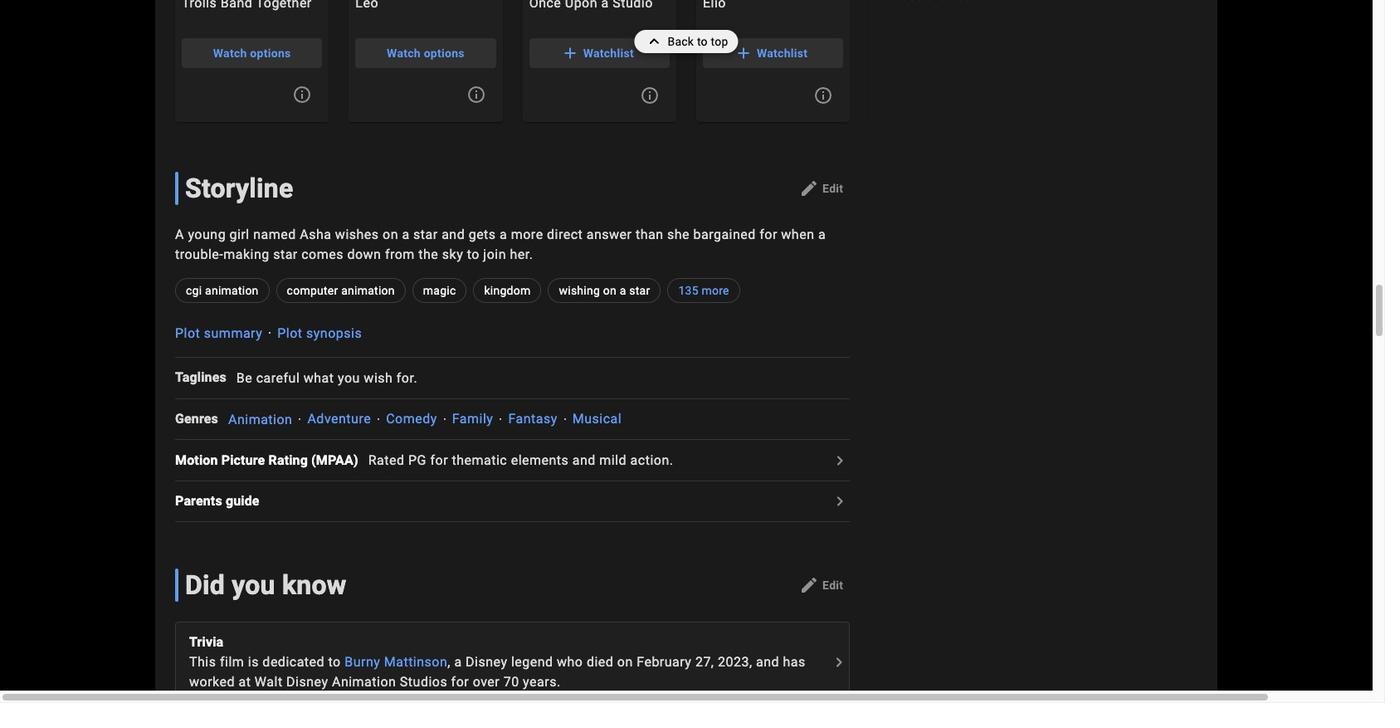 Task type: locate. For each thing, give the bounding box(es) containing it.
0 horizontal spatial disney
[[286, 674, 328, 690]]

2 horizontal spatial and
[[756, 654, 779, 670]]

1 horizontal spatial watchlist group
[[696, 0, 850, 122]]

0 horizontal spatial more about this image
[[292, 85, 312, 105]]

a right when
[[818, 227, 826, 242]]

2 watch options button from the left
[[356, 38, 496, 68]]

edit button up when
[[793, 175, 850, 202]]

1 horizontal spatial animation
[[332, 674, 396, 690]]

2 plot from the left
[[277, 325, 303, 341]]

mild
[[600, 453, 627, 468]]

0 horizontal spatial for
[[430, 453, 448, 468]]

0 vertical spatial on
[[383, 227, 398, 242]]

1 vertical spatial edit
[[823, 579, 844, 592]]

1 horizontal spatial watchlist
[[757, 47, 808, 60]]

more inside button
[[702, 284, 729, 297]]

watchlist left "expand less" image
[[583, 47, 634, 60]]

1 plot from the left
[[175, 325, 200, 341]]

fantasy button
[[508, 411, 558, 427]]

1 vertical spatial more
[[702, 284, 729, 297]]

more about this image inside watchlist group
[[640, 86, 660, 106]]

animation up motion picture rating (mpaa) on the bottom
[[228, 411, 293, 427]]

watchlist for second 'watchlist' button from left
[[757, 47, 808, 60]]

2 watch options from the left
[[387, 47, 465, 60]]

2 horizontal spatial to
[[697, 35, 708, 48]]

this
[[189, 654, 216, 670]]

1 vertical spatial on
[[603, 284, 617, 297]]

parents guide button
[[175, 492, 269, 511]]

1 horizontal spatial watch options button
[[356, 38, 496, 68]]

1 horizontal spatial disney
[[466, 654, 508, 670]]

rated pg for thematic elements and mild action.
[[368, 453, 674, 468]]

for for studios
[[451, 674, 469, 690]]

1 edit button from the top
[[793, 175, 850, 202]]

watchlist right top
[[757, 47, 808, 60]]

star left 135
[[629, 284, 650, 297]]

adventure button
[[307, 411, 371, 427]]

0 vertical spatial to
[[697, 35, 708, 48]]

animation
[[205, 284, 259, 297], [341, 284, 395, 297]]

watchlist
[[583, 47, 634, 60], [757, 47, 808, 60]]

legend
[[511, 654, 553, 670]]

cgi
[[186, 284, 202, 297]]

1 horizontal spatial more
[[702, 284, 729, 297]]

star down named
[[273, 247, 298, 262]]

1 watch options group from the left
[[175, 0, 329, 122]]

animation
[[228, 411, 293, 427], [332, 674, 396, 690]]

watch options button
[[182, 38, 322, 68], [356, 38, 496, 68]]

0 horizontal spatial add image
[[560, 43, 580, 63]]

when
[[781, 227, 815, 242]]

on up the from
[[383, 227, 398, 242]]

to
[[697, 35, 708, 48], [467, 247, 480, 262], [328, 654, 341, 670]]

for inside a young girl named asha wishes on a star and gets a more direct answer than she bargained for when a trouble-making star comes down from the sky to join her.
[[760, 227, 778, 242]]

2 vertical spatial star
[[629, 284, 650, 297]]

sky
[[442, 247, 463, 262]]

1 vertical spatial and
[[573, 453, 596, 468]]

0 horizontal spatial animation
[[228, 411, 293, 427]]

2023,
[[718, 654, 752, 670]]

gets
[[469, 227, 496, 242]]

edit image for storyline
[[799, 179, 819, 198]]

watch for 2nd watch options group from the right
[[213, 47, 247, 60]]

star inside "button"
[[629, 284, 650, 297]]

1 horizontal spatial for
[[451, 674, 469, 690]]

0 vertical spatial disney
[[466, 654, 508, 670]]

a right wishing on the left top
[[620, 284, 626, 297]]

1 edit image from the top
[[799, 179, 819, 198]]

1 watch options from the left
[[213, 47, 291, 60]]

1 horizontal spatial animation
[[341, 284, 395, 297]]

0 horizontal spatial on
[[383, 227, 398, 242]]

0 vertical spatial for
[[760, 227, 778, 242]]

a
[[402, 227, 410, 242], [500, 227, 507, 242], [818, 227, 826, 242], [620, 284, 626, 297], [454, 654, 462, 670]]

computer animation
[[287, 284, 395, 297]]

1 vertical spatial edit image
[[799, 575, 819, 595]]

a right gets
[[500, 227, 507, 242]]

wishes
[[335, 227, 379, 242]]

edit button
[[793, 175, 850, 202], [793, 572, 850, 599]]

back
[[668, 35, 694, 48]]

1 horizontal spatial watch options group
[[349, 0, 503, 122]]

1 horizontal spatial watch options
[[387, 47, 465, 60]]

more inside a young girl named asha wishes on a star and gets a more direct answer than she bargained for when a trouble-making star comes down from the sky to join her.
[[511, 227, 543, 242]]

1 add image from the left
[[560, 43, 580, 63]]

0 horizontal spatial star
[[273, 247, 298, 262]]

1 horizontal spatial plot
[[277, 325, 303, 341]]

and up sky
[[442, 227, 465, 242]]

and left has
[[756, 654, 779, 670]]

disney down this film is dedicated to burny mattinson in the left bottom of the page
[[286, 674, 328, 690]]

animation down 'burny'
[[332, 674, 396, 690]]

0 vertical spatial you
[[338, 370, 360, 386]]

0 vertical spatial edit button
[[793, 175, 850, 202]]

edit image for did you know
[[799, 575, 819, 595]]

back to top button
[[635, 30, 738, 53]]

1 horizontal spatial on
[[603, 284, 617, 297]]

2 add image from the left
[[734, 43, 754, 63]]

join
[[483, 247, 506, 262]]

1 horizontal spatial more about this image
[[466, 85, 486, 105]]

1 horizontal spatial watch
[[387, 47, 421, 60]]

from
[[385, 247, 415, 262]]

2 edit button from the top
[[793, 572, 850, 599]]

studios
[[400, 674, 448, 690]]

options
[[250, 47, 291, 60], [424, 47, 465, 60]]

on right died
[[617, 654, 633, 670]]

1 horizontal spatial star
[[413, 227, 438, 242]]

edit image up when
[[799, 179, 819, 198]]

wishing on a star
[[559, 284, 650, 297]]

group
[[870, 0, 1024, 122]]

is
[[248, 654, 259, 670]]

1 horizontal spatial to
[[467, 247, 480, 262]]

more about this image
[[292, 85, 312, 105], [466, 85, 486, 105], [640, 86, 660, 106]]

wishing on a star button
[[548, 278, 661, 303]]

at
[[239, 674, 251, 690]]

1 vertical spatial edit button
[[793, 572, 850, 599]]

fantasy
[[508, 411, 558, 427]]

down
[[347, 247, 381, 262]]

disney up over
[[466, 654, 508, 670]]

for left over
[[451, 674, 469, 690]]

on inside , a disney legend who died on february 27, 2023, and has worked at walt disney animation studios for over 70 years.
[[617, 654, 633, 670]]

1 vertical spatial animation
[[332, 674, 396, 690]]

0 horizontal spatial to
[[328, 654, 341, 670]]

and left mild
[[573, 453, 596, 468]]

0 horizontal spatial watch options group
[[175, 0, 329, 122]]

synopsis
[[306, 325, 362, 341]]

genres
[[175, 411, 218, 427]]

0 horizontal spatial more
[[511, 227, 543, 242]]

2 watch from the left
[[387, 47, 421, 60]]

more
[[511, 227, 543, 242], [702, 284, 729, 297]]

walt
[[255, 674, 283, 690]]

1 edit from the top
[[823, 182, 844, 195]]

and
[[442, 227, 465, 242], [573, 453, 596, 468], [756, 654, 779, 670]]

1 animation from the left
[[205, 284, 259, 297]]

edit image up has
[[799, 575, 819, 595]]

this film is dedicated to burny mattinson
[[189, 654, 448, 670]]

a up the from
[[402, 227, 410, 242]]

more right 135
[[702, 284, 729, 297]]

watch
[[213, 47, 247, 60], [387, 47, 421, 60]]

2 watchlist from the left
[[757, 47, 808, 60]]

you left the wish
[[338, 370, 360, 386]]

plot for plot summary
[[175, 325, 200, 341]]

cgi animation button
[[175, 278, 269, 303]]

rated
[[368, 453, 405, 468]]

0 horizontal spatial you
[[232, 570, 275, 601]]

plot summary
[[175, 325, 262, 341]]

kingdom button
[[474, 278, 542, 303]]

watch options
[[213, 47, 291, 60], [387, 47, 465, 60]]

plot
[[175, 325, 200, 341], [277, 325, 303, 341]]

star up the on the top left of page
[[413, 227, 438, 242]]

she
[[667, 227, 690, 242]]

plot left synopsis
[[277, 325, 303, 341]]

named
[[253, 227, 296, 242]]

animation down the down
[[341, 284, 395, 297]]

1 watchlist from the left
[[583, 47, 634, 60]]

summary
[[204, 325, 262, 341]]

0 horizontal spatial plot
[[175, 325, 200, 341]]

135 more
[[678, 284, 729, 297]]

1 options from the left
[[250, 47, 291, 60]]

135
[[678, 284, 699, 297]]

to right sky
[[467, 247, 480, 262]]

1 horizontal spatial watchlist button
[[703, 38, 844, 68]]

picture
[[221, 452, 265, 468]]

2 options from the left
[[424, 47, 465, 60]]

on inside a young girl named asha wishes on a star and gets a more direct answer than she bargained for when a trouble-making star comes down from the sky to join her.
[[383, 227, 398, 242]]

plot summary button
[[175, 325, 262, 341]]

to left 'burny'
[[328, 654, 341, 670]]

february
[[637, 654, 692, 670]]

2 horizontal spatial star
[[629, 284, 650, 297]]

plot down cgi
[[175, 325, 200, 341]]

0 vertical spatial edit
[[823, 182, 844, 195]]

0 horizontal spatial and
[[442, 227, 465, 242]]

for
[[760, 227, 778, 242], [430, 453, 448, 468], [451, 674, 469, 690]]

0 horizontal spatial watchlist button
[[529, 38, 670, 68]]

1 vertical spatial to
[[467, 247, 480, 262]]

watchlist button
[[529, 38, 670, 68], [703, 38, 844, 68]]

certificate: see all image
[[830, 451, 850, 470]]

animation button
[[228, 411, 293, 427]]

for inside , a disney legend who died on february 27, 2023, and has worked at walt disney animation studios for over 70 years.
[[451, 674, 469, 690]]

2 horizontal spatial on
[[617, 654, 633, 670]]

on right wishing on the left top
[[603, 284, 617, 297]]

1 watch options button from the left
[[182, 38, 322, 68]]

and inside , a disney legend who died on february 27, 2023, and has worked at walt disney animation studios for over 70 years.
[[756, 654, 779, 670]]

watchlist group
[[523, 0, 676, 122], [696, 0, 850, 122]]

0 horizontal spatial watch options
[[213, 47, 291, 60]]

action.
[[630, 453, 674, 468]]

be
[[236, 370, 253, 386]]

2 vertical spatial for
[[451, 674, 469, 690]]

edit image
[[799, 179, 819, 198], [799, 575, 819, 595]]

1 horizontal spatial add image
[[734, 43, 754, 63]]

0 horizontal spatial watchlist
[[583, 47, 634, 60]]

edit button up the see more image
[[793, 572, 850, 599]]

animation right cgi
[[205, 284, 259, 297]]

parents guide
[[175, 493, 260, 509]]

animation for cgi animation
[[205, 284, 259, 297]]

to left top
[[697, 35, 708, 48]]

family
[[452, 411, 493, 427]]

a right ,
[[454, 654, 462, 670]]

1 horizontal spatial options
[[424, 47, 465, 60]]

you right the did
[[232, 570, 275, 601]]

2 vertical spatial to
[[328, 654, 341, 670]]

2 horizontal spatial for
[[760, 227, 778, 242]]

died
[[587, 654, 614, 670]]

2 edit from the top
[[823, 579, 844, 592]]

0 horizontal spatial options
[[250, 47, 291, 60]]

for left when
[[760, 227, 778, 242]]

0 vertical spatial animation
[[228, 411, 293, 427]]

for right pg in the bottom of the page
[[430, 453, 448, 468]]

be careful what you wish for.
[[236, 370, 418, 386]]

watch options group
[[175, 0, 329, 122], [349, 0, 503, 122]]

2 vertical spatial on
[[617, 654, 633, 670]]

add image
[[560, 43, 580, 63], [734, 43, 754, 63]]

mattinson
[[384, 654, 448, 670]]

2 vertical spatial and
[[756, 654, 779, 670]]

2 animation from the left
[[341, 284, 395, 297]]

0 vertical spatial edit image
[[799, 179, 819, 198]]

motion picture rating (mpaa)
[[175, 452, 358, 468]]

0 horizontal spatial watch
[[213, 47, 247, 60]]

on
[[383, 227, 398, 242], [603, 284, 617, 297], [617, 654, 633, 670]]

0 horizontal spatial watch options button
[[182, 38, 322, 68]]

0 vertical spatial and
[[442, 227, 465, 242]]

2 horizontal spatial more about this image
[[640, 86, 660, 106]]

0 vertical spatial more
[[511, 227, 543, 242]]

1 watch from the left
[[213, 47, 247, 60]]

0 horizontal spatial animation
[[205, 284, 259, 297]]

more up her.
[[511, 227, 543, 242]]

0 horizontal spatial watchlist group
[[523, 0, 676, 122]]

2 edit image from the top
[[799, 575, 819, 595]]

1 watchlist group from the left
[[523, 0, 676, 122]]

burny mattinson link
[[345, 654, 448, 670]]

1 vertical spatial star
[[273, 247, 298, 262]]



Task type: vqa. For each thing, say whether or not it's contained in the screenshot.
1st WATCHLIST
yes



Task type: describe. For each thing, give the bounding box(es) containing it.
guide
[[226, 493, 260, 509]]

making
[[223, 247, 270, 262]]

family button
[[452, 411, 493, 427]]

a inside , a disney legend who died on february 27, 2023, and has worked at walt disney animation studios for over 70 years.
[[454, 654, 462, 670]]

2 watchlist group from the left
[[696, 0, 850, 122]]

burny
[[345, 654, 380, 670]]

bargained
[[693, 227, 756, 242]]

musical button
[[573, 411, 622, 427]]

for for bargained
[[760, 227, 778, 242]]

more about this image
[[814, 86, 834, 106]]

magic
[[423, 284, 456, 297]]

her.
[[510, 247, 533, 262]]

thematic
[[452, 453, 507, 468]]

watch for first watch options group from right
[[387, 47, 421, 60]]

motion
[[175, 452, 218, 468]]

edit for did you know
[[823, 579, 844, 592]]

trivia
[[189, 634, 224, 650]]

rating
[[269, 452, 308, 468]]

options for 2nd watch options group from the right
[[250, 47, 291, 60]]

70
[[504, 674, 519, 690]]

watch options button for 2nd watch options group from the right
[[182, 38, 322, 68]]

add image for 1st 'watchlist' button from left
[[560, 43, 580, 63]]

trouble-
[[175, 247, 223, 262]]

adventure
[[307, 411, 371, 427]]

musical
[[573, 411, 622, 427]]

worked
[[189, 674, 235, 690]]

has
[[783, 654, 806, 670]]

on for died
[[617, 654, 633, 670]]

comedy button
[[386, 411, 437, 427]]

motion picture rating (mpaa) button
[[175, 451, 368, 470]]

elements
[[511, 453, 569, 468]]

pg
[[408, 453, 427, 468]]

careful
[[256, 370, 300, 386]]

film
[[220, 654, 244, 670]]

parents guide: see all image
[[830, 492, 850, 511]]

parents
[[175, 493, 222, 509]]

direct
[[547, 227, 583, 242]]

plot synopsis button
[[277, 325, 362, 341]]

a
[[175, 227, 184, 242]]

taglines
[[175, 370, 226, 385]]

animation inside , a disney legend who died on february 27, 2023, and has worked at walt disney animation studios for over 70 years.
[[332, 674, 396, 690]]

1 vertical spatial disney
[[286, 674, 328, 690]]

1 horizontal spatial you
[[338, 370, 360, 386]]

plot for plot synopsis
[[277, 325, 303, 341]]

animation for computer animation
[[341, 284, 395, 297]]

see more image
[[829, 653, 849, 672]]

more about this image for 1st 'watchlist' button from left
[[640, 86, 660, 106]]

years.
[[523, 674, 561, 690]]

computer animation button
[[276, 278, 406, 303]]

to inside a young girl named asha wishes on a star and gets a more direct answer than she bargained for when a trouble-making star comes down from the sky to join her.
[[467, 247, 480, 262]]

answer
[[587, 227, 632, 242]]

dedicated
[[263, 654, 325, 670]]

a young girl named asha wishes on a star and gets a more direct answer than she bargained for when a trouble-making star comes down from the sky to join her.
[[175, 227, 826, 262]]

did
[[185, 570, 225, 601]]

and inside a young girl named asha wishes on a star and gets a more direct answer than she bargained for when a trouble-making star comes down from the sky to join her.
[[442, 227, 465, 242]]

for.
[[397, 370, 418, 386]]

1 watchlist button from the left
[[529, 38, 670, 68]]

1 horizontal spatial and
[[573, 453, 596, 468]]

(mpaa)
[[311, 452, 358, 468]]

watchlist for 1st 'watchlist' button from left
[[583, 47, 634, 60]]

comes
[[301, 247, 344, 262]]

1 vertical spatial for
[[430, 453, 448, 468]]

2 watchlist button from the left
[[703, 38, 844, 68]]

135 more button
[[668, 278, 740, 303]]

wishing
[[559, 284, 600, 297]]

more about this image for the watch options button related to 2nd watch options group from the right
[[292, 85, 312, 105]]

, a disney legend who died on february 27, 2023, and has worked at walt disney animation studios for over 70 years.
[[189, 654, 806, 690]]

plot synopsis
[[277, 325, 362, 341]]

kingdom
[[484, 284, 531, 297]]

more about this image for the watch options button related to first watch options group from right
[[466, 85, 486, 105]]

know
[[282, 570, 347, 601]]

wish
[[364, 370, 393, 386]]

young
[[188, 227, 226, 242]]

on inside "button"
[[603, 284, 617, 297]]

expand less image
[[644, 30, 668, 53]]

did you know
[[185, 570, 347, 601]]

trivia button
[[189, 633, 828, 653]]

on for wishes
[[383, 227, 398, 242]]

top
[[711, 35, 728, 48]]

than
[[636, 227, 664, 242]]

27,
[[695, 654, 714, 670]]

options for first watch options group from right
[[424, 47, 465, 60]]

edit button for storyline
[[793, 175, 850, 202]]

edit button for did you know
[[793, 572, 850, 599]]

magic button
[[412, 278, 467, 303]]

,
[[448, 654, 451, 670]]

what
[[304, 370, 334, 386]]

a inside "button"
[[620, 284, 626, 297]]

0 vertical spatial star
[[413, 227, 438, 242]]

watch options button for first watch options group from right
[[356, 38, 496, 68]]

add image for second 'watchlist' button from left
[[734, 43, 754, 63]]

edit for storyline
[[823, 182, 844, 195]]

girl
[[230, 227, 250, 242]]

asha
[[300, 227, 332, 242]]

cgi animation
[[186, 284, 259, 297]]

computer
[[287, 284, 338, 297]]

1 vertical spatial you
[[232, 570, 275, 601]]

to inside button
[[697, 35, 708, 48]]

2 watch options group from the left
[[349, 0, 503, 122]]



